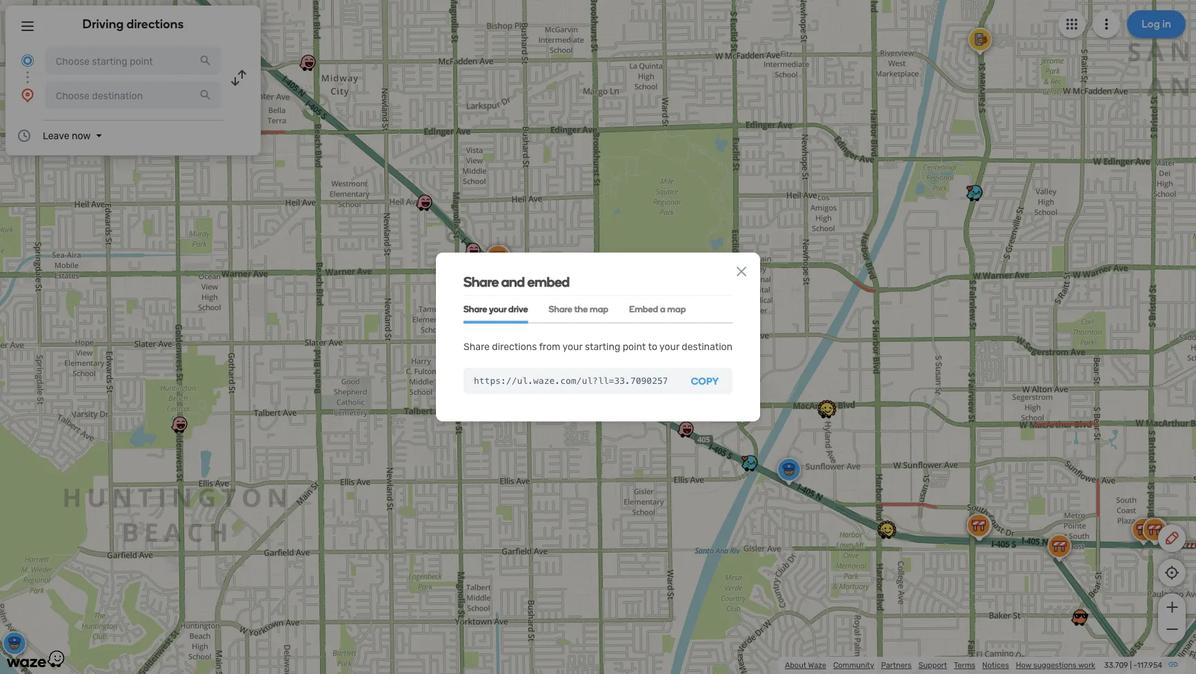 Task type: describe. For each thing, give the bounding box(es) containing it.
0 horizontal spatial your
[[489, 304, 507, 315]]

notices
[[982, 661, 1009, 671]]

share for share directions from your starting point to your destination
[[464, 342, 490, 353]]

-
[[1134, 661, 1137, 671]]

Choose starting point text field
[[46, 47, 221, 75]]

now
[[72, 130, 91, 141]]

clock image
[[16, 128, 32, 144]]

notices link
[[982, 661, 1009, 671]]

terms
[[954, 661, 976, 671]]

directions for driving
[[127, 17, 184, 31]]

support link
[[919, 661, 947, 671]]

share the map link
[[549, 296, 608, 324]]

terms link
[[954, 661, 976, 671]]

community
[[833, 661, 874, 671]]

location image
[[19, 87, 36, 103]]

work
[[1078, 661, 1096, 671]]

driving directions
[[82, 17, 184, 31]]

partners link
[[881, 661, 912, 671]]

zoom out image
[[1163, 622, 1181, 638]]

destination
[[682, 342, 733, 353]]

pencil image
[[1164, 531, 1180, 547]]

link image
[[1168, 660, 1179, 671]]

suggestions
[[1033, 661, 1077, 671]]

how suggestions work link
[[1016, 661, 1096, 671]]

zoom in image
[[1163, 600, 1181, 616]]

starting
[[585, 342, 620, 353]]

a
[[660, 304, 665, 315]]

leave
[[43, 130, 69, 141]]

to
[[648, 342, 657, 353]]

|
[[1130, 661, 1132, 671]]

share for share and embed
[[464, 274, 499, 290]]

about
[[785, 661, 807, 671]]

117.954
[[1137, 661, 1162, 671]]

directions for share
[[492, 342, 537, 353]]

from
[[539, 342, 561, 353]]

1 horizontal spatial your
[[563, 342, 583, 353]]

share for share the map
[[549, 304, 572, 315]]

x image
[[733, 263, 750, 280]]



Task type: locate. For each thing, give the bounding box(es) containing it.
your
[[489, 304, 507, 315], [563, 342, 583, 353], [660, 342, 680, 353]]

share and embed
[[464, 274, 570, 290]]

leave now
[[43, 130, 91, 141]]

community link
[[833, 661, 874, 671]]

share left the
[[549, 304, 572, 315]]

share directions from your starting point to your destination
[[464, 342, 733, 353]]

Choose destination text field
[[46, 81, 221, 109]]

share inside share the map link
[[549, 304, 572, 315]]

share your drive
[[464, 304, 528, 315]]

share up share your drive on the top left
[[464, 274, 499, 290]]

current location image
[[19, 52, 36, 69]]

map for embed a map
[[667, 304, 686, 315]]

1 horizontal spatial directions
[[492, 342, 537, 353]]

0 horizontal spatial directions
[[127, 17, 184, 31]]

2 horizontal spatial your
[[660, 342, 680, 353]]

map
[[590, 304, 608, 315], [667, 304, 686, 315]]

driving
[[82, 17, 124, 31]]

33.709 | -117.954
[[1104, 661, 1162, 671]]

share down share your drive link
[[464, 342, 490, 353]]

map for share the map
[[590, 304, 608, 315]]

drive
[[508, 304, 528, 315]]

directions
[[127, 17, 184, 31], [492, 342, 537, 353]]

directions up choose starting point text field
[[127, 17, 184, 31]]

share inside share your drive link
[[464, 304, 487, 315]]

map right the
[[590, 304, 608, 315]]

share your drive link
[[464, 296, 528, 324]]

1 map from the left
[[590, 304, 608, 315]]

share left drive
[[464, 304, 487, 315]]

0 horizontal spatial map
[[590, 304, 608, 315]]

share for share your drive
[[464, 304, 487, 315]]

embed
[[527, 274, 570, 290]]

how
[[1016, 661, 1032, 671]]

2 map from the left
[[667, 304, 686, 315]]

map right a on the top of page
[[667, 304, 686, 315]]

point
[[623, 342, 646, 353]]

0 vertical spatial directions
[[127, 17, 184, 31]]

about waze community partners support terms notices how suggestions work
[[785, 661, 1096, 671]]

your right from
[[563, 342, 583, 353]]

1 vertical spatial directions
[[492, 342, 537, 353]]

33.709
[[1104, 661, 1128, 671]]

copy button
[[677, 368, 733, 394]]

your right 'to'
[[660, 342, 680, 353]]

partners
[[881, 661, 912, 671]]

map inside 'link'
[[667, 304, 686, 315]]

about waze link
[[785, 661, 826, 671]]

share the map
[[549, 304, 608, 315]]

embed a map link
[[629, 296, 686, 324]]

your left drive
[[489, 304, 507, 315]]

embed
[[629, 304, 658, 315]]

share
[[464, 274, 499, 290], [464, 304, 487, 315], [549, 304, 572, 315], [464, 342, 490, 353]]

copy
[[691, 375, 719, 387]]

directions left from
[[492, 342, 537, 353]]

the
[[574, 304, 588, 315]]

embed a map
[[629, 304, 686, 315]]

None field
[[464, 368, 677, 394]]

waze
[[808, 661, 826, 671]]

and
[[501, 274, 525, 290]]

1 horizontal spatial map
[[667, 304, 686, 315]]

support
[[919, 661, 947, 671]]



Task type: vqa. For each thing, say whether or not it's contained in the screenshot.
CHOOSE DESTINATION text field
yes



